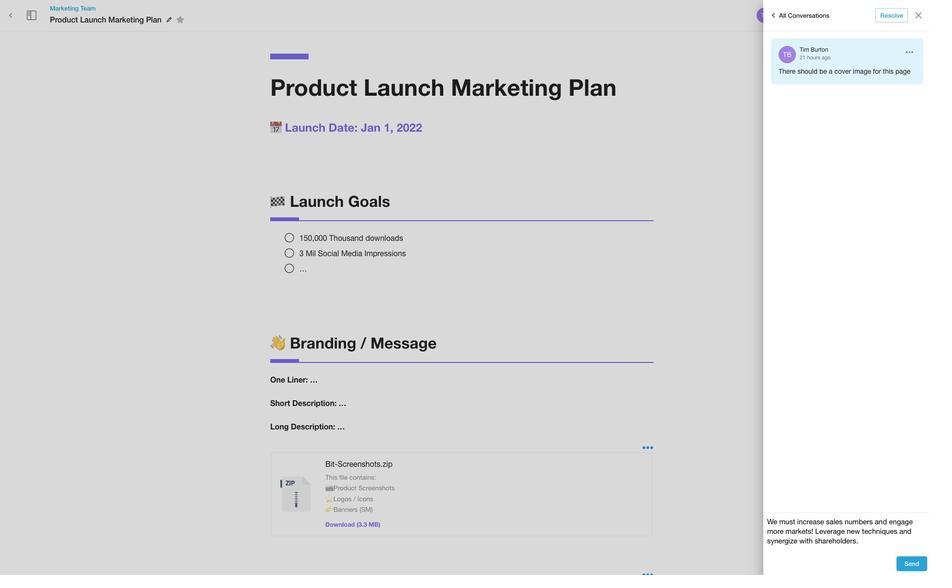 Task type: vqa. For each thing, say whether or not it's contained in the screenshot.
Product Launch Marketing Plan
yes



Task type: describe. For each thing, give the bounding box(es) containing it.
file
[[339, 474, 348, 481]]

more
[[890, 11, 904, 19]]

1 horizontal spatial product
[[270, 73, 357, 101]]

all conversations
[[779, 11, 829, 19]]

date:
[[329, 121, 358, 134]]

/ inside the this file contains: 📷product screenshots ⭐️logos / icons 👉banners (sm)
[[353, 495, 356, 503]]

👋 branding / message
[[270, 334, 437, 352]]

resolve button
[[875, 8, 908, 23]]

150,000
[[299, 234, 327, 242]]

ago
[[822, 55, 831, 60]]

launch up 2022
[[364, 73, 445, 101]]

🏁
[[270, 192, 286, 210]]

a
[[829, 68, 832, 75]]

more button
[[882, 8, 912, 23]]

📅
[[270, 121, 282, 134]]

this
[[883, 68, 894, 75]]

contains:
[[349, 474, 376, 481]]

jan
[[361, 121, 381, 134]]

1,
[[384, 121, 393, 134]]

short
[[270, 399, 290, 408]]

social
[[318, 249, 339, 258]]

all
[[779, 11, 786, 19]]

message
[[370, 334, 437, 352]]

bit-
[[325, 460, 338, 469]]

short description: …
[[270, 399, 346, 408]]

mil
[[306, 249, 316, 258]]

image
[[853, 68, 871, 75]]

for
[[873, 68, 881, 75]]

(sm)
[[359, 506, 373, 514]]

burton
[[811, 46, 828, 53]]

marketing team
[[50, 4, 96, 12]]

download (3.3 mb)
[[325, 521, 380, 528]]

thousand
[[329, 234, 363, 242]]

launch up "150,000"
[[290, 192, 344, 210]]

one liner: …
[[270, 375, 318, 384]]

media
[[341, 249, 362, 258]]

impressions
[[364, 249, 406, 258]]

should
[[797, 68, 818, 75]]

0 vertical spatial plan
[[146, 15, 162, 24]]

conversations
[[788, 11, 829, 19]]

hours
[[807, 55, 820, 60]]

marketing team link
[[50, 4, 187, 13]]

icons
[[357, 495, 373, 503]]

0 horizontal spatial product
[[50, 15, 78, 24]]

👋
[[270, 334, 286, 352]]

21
[[800, 55, 806, 60]]

(3.3
[[357, 521, 367, 528]]

long
[[270, 422, 289, 431]]

goals
[[348, 192, 390, 210]]

downloads
[[365, 234, 403, 242]]

1 horizontal spatial plan
[[568, 73, 617, 101]]

🏁 launch goals
[[270, 192, 390, 210]]

send
[[904, 560, 919, 568]]



Task type: locate. For each thing, give the bounding box(es) containing it.
description: for short
[[292, 399, 337, 408]]

team
[[80, 4, 96, 12]]

… up "bit-"
[[337, 422, 345, 431]]

⭐️logos
[[325, 495, 352, 503]]

tb
[[761, 12, 768, 19], [783, 51, 791, 58]]

1 vertical spatial marketing
[[108, 15, 144, 24]]

0 vertical spatial /
[[361, 334, 366, 352]]

all conversations button
[[765, 8, 832, 23]]

1 horizontal spatial tb
[[783, 51, 791, 58]]

… right liner:
[[310, 375, 318, 384]]

screenshots
[[358, 485, 395, 492]]

Comment or @mention collaborator... text field
[[767, 518, 927, 549]]

0 vertical spatial tb
[[761, 12, 768, 19]]

0 horizontal spatial marketing
[[50, 4, 79, 12]]

0 horizontal spatial product launch marketing plan
[[50, 15, 162, 24]]

👉banners
[[325, 506, 358, 514]]

… for short description: …
[[339, 399, 346, 408]]

0 vertical spatial marketing
[[50, 4, 79, 12]]

bit-screenshots.zip
[[325, 460, 393, 469]]

1 vertical spatial plan
[[568, 73, 617, 101]]

cover
[[834, 68, 851, 75]]

tb inside tb button
[[761, 12, 768, 19]]

2 vertical spatial marketing
[[451, 73, 562, 101]]

screenshots.zip
[[338, 460, 393, 469]]

mb)
[[369, 521, 380, 528]]

2 horizontal spatial marketing
[[451, 73, 562, 101]]

description:
[[292, 399, 337, 408], [291, 422, 335, 431]]

there
[[779, 68, 796, 75]]

150,000 thousand downloads
[[299, 234, 403, 242]]

3
[[299, 249, 304, 258]]

send button
[[897, 557, 927, 572]]

description: for long
[[291, 422, 335, 431]]

page
[[895, 68, 910, 75]]

download
[[325, 521, 355, 528]]

download (3.3 mb) link
[[325, 521, 380, 528]]

/ left the message on the bottom left of the page
[[361, 334, 366, 352]]

launch down team
[[80, 15, 106, 24]]

one
[[270, 375, 285, 384]]

/
[[361, 334, 366, 352], [353, 495, 356, 503]]

0 vertical spatial product
[[50, 15, 78, 24]]

0 horizontal spatial tb
[[761, 12, 768, 19]]

this
[[325, 474, 337, 481]]

1 horizontal spatial /
[[361, 334, 366, 352]]

0 horizontal spatial plan
[[146, 15, 162, 24]]

tb left '21'
[[783, 51, 791, 58]]

launch
[[80, 15, 106, 24], [364, 73, 445, 101], [285, 121, 325, 134], [290, 192, 344, 210]]

… up long description: …
[[339, 399, 346, 408]]

tb left 'all'
[[761, 12, 768, 19]]

there should be a cover image for this page
[[779, 68, 910, 75]]

0 horizontal spatial /
[[353, 495, 356, 503]]

1 horizontal spatial product launch marketing plan
[[270, 73, 617, 101]]

/ left icons
[[353, 495, 356, 503]]

1 horizontal spatial marketing
[[108, 15, 144, 24]]

description: up long description: …
[[292, 399, 337, 408]]

plan
[[146, 15, 162, 24], [568, 73, 617, 101]]

📷product
[[325, 485, 357, 492]]

0 vertical spatial product launch marketing plan
[[50, 15, 162, 24]]

1 vertical spatial description:
[[291, 422, 335, 431]]

…
[[299, 264, 307, 273], [310, 375, 318, 384], [339, 399, 346, 408], [337, 422, 345, 431]]

tim
[[800, 46, 809, 53]]

1 vertical spatial /
[[353, 495, 356, 503]]

… for one liner: …
[[310, 375, 318, 384]]

branding
[[290, 334, 356, 352]]

2022
[[397, 121, 422, 134]]

product launch marketing plan
[[50, 15, 162, 24], [270, 73, 617, 101]]

description: down short description: …
[[291, 422, 335, 431]]

long description: …
[[270, 422, 345, 431]]

1 vertical spatial tb
[[783, 51, 791, 58]]

3 mil social media impressions
[[299, 249, 406, 258]]

favorite image
[[175, 14, 186, 25]]

launch right 📅 at the left of page
[[285, 121, 325, 134]]

liner:
[[287, 375, 308, 384]]

tb button
[[755, 6, 773, 24]]

📅 launch date: jan 1, 2022
[[270, 121, 422, 134]]

0 vertical spatial description:
[[292, 399, 337, 408]]

this file contains: 📷product screenshots ⭐️logos / icons 👉banners (sm)
[[325, 474, 395, 514]]

1 vertical spatial product
[[270, 73, 357, 101]]

1 vertical spatial product launch marketing plan
[[270, 73, 617, 101]]

… for long description: …
[[337, 422, 345, 431]]

marketing
[[50, 4, 79, 12], [108, 15, 144, 24], [451, 73, 562, 101]]

product
[[50, 15, 78, 24], [270, 73, 357, 101]]

resolve
[[880, 11, 903, 19]]

… down '3'
[[299, 264, 307, 273]]

be
[[819, 68, 827, 75]]

tim burton 21 hours ago
[[800, 46, 831, 60]]



